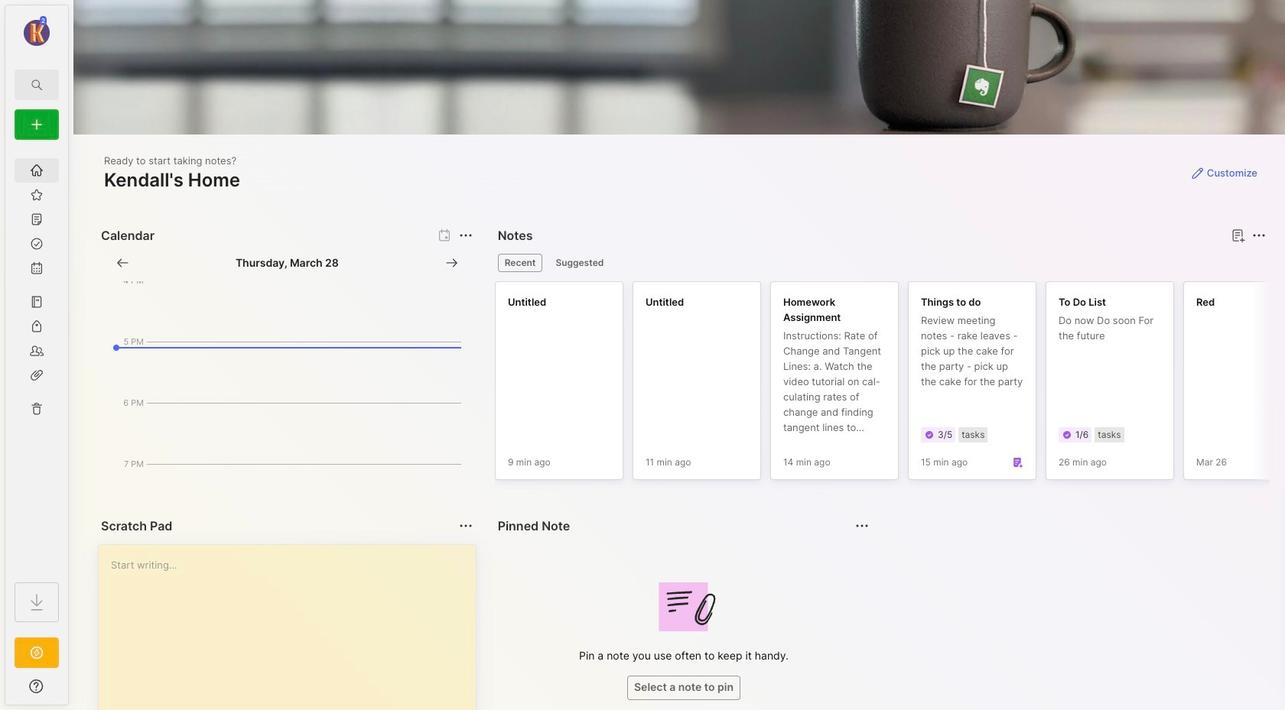 Task type: locate. For each thing, give the bounding box(es) containing it.
0 vertical spatial more actions image
[[457, 227, 475, 245]]

tree
[[5, 149, 68, 569]]

2 more actions image from the top
[[457, 517, 475, 536]]

1 vertical spatial more actions image
[[457, 517, 475, 536]]

2 tab from the left
[[549, 254, 611, 272]]

More actions field
[[455, 225, 477, 246], [1249, 225, 1270, 246], [455, 516, 477, 537]]

row group
[[495, 282, 1286, 490]]

Account field
[[5, 15, 68, 48]]

1 tab from the left
[[498, 254, 543, 272]]

1 horizontal spatial tab
[[549, 254, 611, 272]]

click to expand image
[[67, 683, 78, 701]]

0 horizontal spatial tab
[[498, 254, 543, 272]]

tab
[[498, 254, 543, 272], [549, 254, 611, 272]]

WHAT'S NEW field
[[5, 675, 68, 699]]

Choose date to view field
[[236, 256, 339, 271]]

more actions image
[[457, 227, 475, 245], [457, 517, 475, 536]]

tab list
[[498, 254, 1264, 272]]



Task type: vqa. For each thing, say whether or not it's contained in the screenshot.
italic image
no



Task type: describe. For each thing, give the bounding box(es) containing it.
more actions image
[[1250, 227, 1269, 245]]

1 more actions image from the top
[[457, 227, 475, 245]]

tree inside main element
[[5, 149, 68, 569]]

Start writing… text field
[[111, 546, 475, 711]]

edit search image
[[28, 76, 46, 94]]

main element
[[0, 0, 73, 711]]

upgrade image
[[28, 644, 46, 663]]

home image
[[29, 163, 44, 178]]



